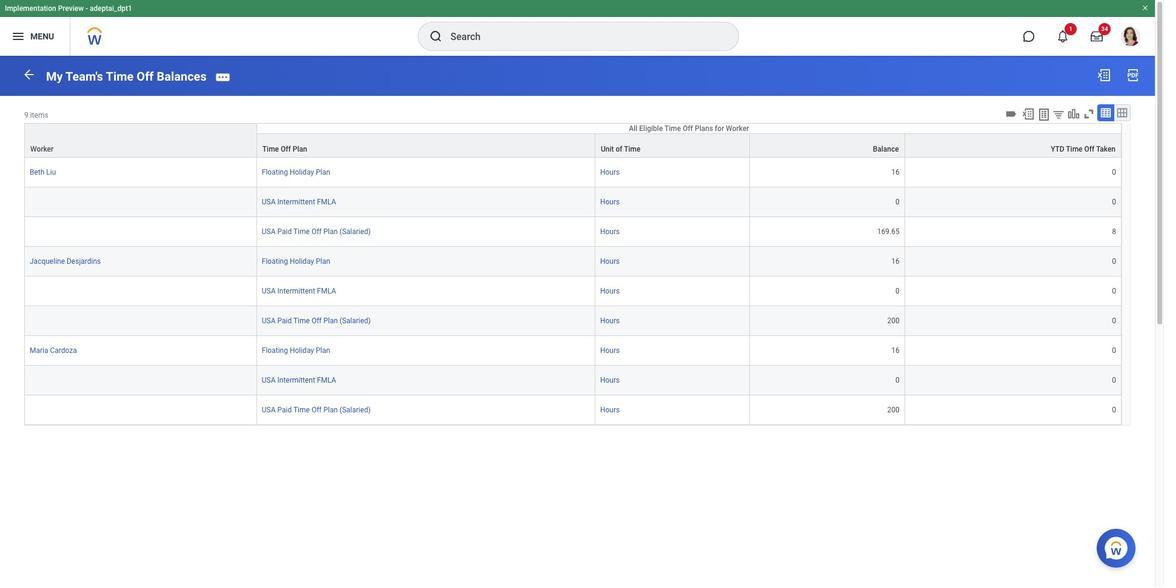 Task type: locate. For each thing, give the bounding box(es) containing it.
9 hours link from the top
[[601, 406, 620, 414]]

taken
[[1097, 145, 1116, 153]]

1 usa intermittent fmla from the top
[[262, 198, 336, 206]]

1 vertical spatial 200
[[888, 406, 900, 414]]

my team's time off balances link
[[46, 69, 207, 84]]

floating holiday plan for liu
[[262, 168, 330, 176]]

floating holiday plan link for maria cardoza
[[262, 346, 330, 355]]

2 floating holiday plan from the top
[[262, 257, 330, 266]]

0 vertical spatial 16
[[892, 168, 900, 176]]

0 vertical spatial usa intermittent fmla link
[[262, 198, 336, 206]]

3 floating holiday plan link from the top
[[262, 346, 330, 355]]

2 vertical spatial usa paid time off plan  (salaried) link
[[262, 406, 371, 414]]

inbox large image
[[1091, 30, 1104, 42]]

5 usa from the top
[[262, 376, 276, 385]]

0 vertical spatial (salaried)
[[340, 227, 371, 236]]

usa paid time off plan  (salaried)
[[262, 227, 371, 236], [262, 317, 371, 325], [262, 406, 371, 414]]

1 vertical spatial usa intermittent fmla
[[262, 287, 336, 295]]

0 vertical spatial intermittent
[[278, 198, 315, 206]]

9 row from the top
[[24, 336, 1122, 366]]

8 row from the top
[[24, 306, 1122, 336]]

2 vertical spatial intermittent
[[278, 376, 315, 385]]

maria cardoza
[[30, 346, 77, 355]]

hours for jacqueline desjardins 'floating holiday plan' link's the 'hours' link
[[601, 257, 620, 266]]

hours
[[601, 168, 620, 176], [601, 198, 620, 206], [601, 227, 620, 236], [601, 257, 620, 266], [601, 287, 620, 295], [601, 317, 620, 325], [601, 346, 620, 355], [601, 376, 620, 385], [601, 406, 620, 414]]

7 hours from the top
[[601, 346, 620, 355]]

0 vertical spatial paid
[[278, 227, 292, 236]]

2 vertical spatial fmla
[[317, 376, 336, 385]]

menu banner
[[0, 0, 1156, 56]]

2 vertical spatial (salaried)
[[340, 406, 371, 414]]

1 fmla from the top
[[317, 198, 336, 206]]

3 hours link from the top
[[601, 227, 620, 236]]

2 usa from the top
[[262, 227, 276, 236]]

1 usa intermittent fmla link from the top
[[262, 198, 336, 206]]

1 hours link from the top
[[601, 168, 620, 176]]

2 usa paid time off plan  (salaried) link from the top
[[262, 317, 371, 325]]

0 vertical spatial holiday
[[290, 168, 314, 176]]

1 floating holiday plan link from the top
[[262, 168, 330, 176]]

time
[[106, 69, 134, 84], [665, 124, 681, 133], [263, 145, 279, 153], [624, 145, 641, 153], [1067, 145, 1083, 153], [294, 227, 310, 236], [294, 317, 310, 325], [294, 406, 310, 414]]

2 usa intermittent fmla from the top
[[262, 287, 336, 295]]

floating for maria cardoza
[[262, 346, 288, 355]]

0 horizontal spatial export to excel image
[[1022, 107, 1036, 121]]

3 floating from the top
[[262, 346, 288, 355]]

0 vertical spatial floating
[[262, 168, 288, 176]]

all eligible time off plans for worker button
[[257, 124, 1122, 133]]

hours link
[[601, 168, 620, 176], [601, 198, 620, 206], [601, 227, 620, 236], [601, 257, 620, 266], [601, 287, 620, 295], [601, 317, 620, 325], [601, 346, 620, 355], [601, 376, 620, 385], [601, 406, 620, 414]]

3 usa intermittent fmla from the top
[[262, 376, 336, 385]]

16
[[892, 168, 900, 176], [892, 257, 900, 266], [892, 346, 900, 355]]

3 cell from the top
[[24, 277, 257, 306]]

16 for desjardins
[[892, 257, 900, 266]]

3 row from the top
[[24, 158, 1122, 187]]

close environment banner image
[[1142, 4, 1150, 12]]

4 hours link from the top
[[601, 257, 620, 266]]

3 16 from the top
[[892, 346, 900, 355]]

plan
[[293, 145, 307, 153], [316, 168, 330, 176], [324, 227, 338, 236], [316, 257, 330, 266], [324, 317, 338, 325], [316, 346, 330, 355], [324, 406, 338, 414]]

row containing jacqueline desjardins
[[24, 247, 1122, 277]]

2 16 from the top
[[892, 257, 900, 266]]

usa paid time off plan  (salaried) link for first cell from the bottom
[[262, 406, 371, 414]]

usa intermittent fmla link
[[262, 198, 336, 206], [262, 287, 336, 295], [262, 376, 336, 385]]

5 hours from the top
[[601, 287, 620, 295]]

3 (salaried) from the top
[[340, 406, 371, 414]]

export to excel image left the export to worksheets icon
[[1022, 107, 1036, 121]]

worker up beth liu link
[[30, 145, 54, 153]]

0 vertical spatial fmla
[[317, 198, 336, 206]]

1 cell from the top
[[24, 187, 257, 217]]

2 vertical spatial usa paid time off plan  (salaried)
[[262, 406, 371, 414]]

200 for 8th "row"
[[888, 317, 900, 325]]

0 horizontal spatial worker
[[30, 145, 54, 153]]

0 vertical spatial usa intermittent fmla
[[262, 198, 336, 206]]

9 hours from the top
[[601, 406, 620, 414]]

my
[[46, 69, 63, 84]]

worker
[[726, 124, 750, 133], [30, 145, 54, 153]]

1 vertical spatial paid
[[278, 317, 292, 325]]

8
[[1113, 227, 1117, 236]]

2 200 from the top
[[888, 406, 900, 414]]

2 vertical spatial 16
[[892, 346, 900, 355]]

1 usa paid time off plan  (salaried) link from the top
[[262, 227, 371, 236]]

worker right for
[[726, 124, 750, 133]]

2 vertical spatial usa intermittent fmla
[[262, 376, 336, 385]]

1 200 from the top
[[888, 317, 900, 325]]

row containing time off plan
[[24, 133, 1122, 158]]

paid
[[278, 227, 292, 236], [278, 317, 292, 325], [278, 406, 292, 414]]

0 vertical spatial usa paid time off plan  (salaried)
[[262, 227, 371, 236]]

0 vertical spatial export to excel image
[[1098, 68, 1112, 83]]

1 vertical spatial intermittent
[[278, 287, 315, 295]]

1 vertical spatial floating
[[262, 257, 288, 266]]

hours for usa paid time off plan  (salaried) link associated with fourth cell from the top the 'hours' link
[[601, 317, 620, 325]]

0 vertical spatial floating holiday plan link
[[262, 168, 330, 176]]

3 floating holiday plan from the top
[[262, 346, 330, 355]]

1 vertical spatial usa paid time off plan  (salaried) link
[[262, 317, 371, 325]]

2 holiday from the top
[[290, 257, 314, 266]]

7 hours link from the top
[[601, 346, 620, 355]]

of
[[616, 145, 623, 153]]

1 holiday from the top
[[290, 168, 314, 176]]

usa intermittent fmla link for 1st cell from the top of the my team's time off balances main content
[[262, 198, 336, 206]]

cell
[[24, 187, 257, 217], [24, 217, 257, 247], [24, 277, 257, 306], [24, 306, 257, 336], [24, 366, 257, 395], [24, 395, 257, 425]]

1 vertical spatial fmla
[[317, 287, 336, 295]]

2 vertical spatial holiday
[[290, 346, 314, 355]]

6 row from the top
[[24, 247, 1122, 277]]

floating
[[262, 168, 288, 176], [262, 257, 288, 266], [262, 346, 288, 355]]

9
[[24, 111, 28, 119]]

2 paid from the top
[[278, 317, 292, 325]]

2 row from the top
[[24, 133, 1122, 158]]

2 intermittent from the top
[[278, 287, 315, 295]]

1 floating from the top
[[262, 168, 288, 176]]

4 usa from the top
[[262, 317, 276, 325]]

3 hours from the top
[[601, 227, 620, 236]]

usa
[[262, 198, 276, 206], [262, 227, 276, 236], [262, 287, 276, 295], [262, 317, 276, 325], [262, 376, 276, 385], [262, 406, 276, 414]]

hours link for usa paid time off plan  (salaried) link corresponding to 2nd cell
[[601, 227, 620, 236]]

jacqueline
[[30, 257, 65, 266]]

for
[[715, 124, 725, 133]]

unit of time button
[[596, 134, 750, 157]]

2 usa intermittent fmla link from the top
[[262, 287, 336, 295]]

0 vertical spatial floating holiday plan
[[262, 168, 330, 176]]

1 usa from the top
[[262, 198, 276, 206]]

(salaried)
[[340, 227, 371, 236], [340, 317, 371, 325], [340, 406, 371, 414]]

floating holiday plan
[[262, 168, 330, 176], [262, 257, 330, 266], [262, 346, 330, 355]]

1 intermittent from the top
[[278, 198, 315, 206]]

1 vertical spatial usa intermittent fmla link
[[262, 287, 336, 295]]

0 vertical spatial 200
[[888, 317, 900, 325]]

2 fmla from the top
[[317, 287, 336, 295]]

export to excel image
[[1098, 68, 1112, 83], [1022, 107, 1036, 121]]

8 hours from the top
[[601, 376, 620, 385]]

3 fmla from the top
[[317, 376, 336, 385]]

0
[[1113, 168, 1117, 176], [896, 198, 900, 206], [1113, 198, 1117, 206], [1113, 257, 1117, 266], [896, 287, 900, 295], [1113, 287, 1117, 295], [1113, 317, 1117, 325], [1113, 346, 1117, 355], [896, 376, 900, 385], [1113, 376, 1117, 385], [1113, 406, 1117, 414]]

2 usa paid time off plan  (salaried) from the top
[[262, 317, 371, 325]]

expand table image
[[1117, 107, 1129, 119]]

tag image
[[1005, 107, 1019, 121]]

usa intermittent fmla for 2nd cell from the bottom
[[262, 376, 336, 385]]

2 vertical spatial floating
[[262, 346, 288, 355]]

4 row from the top
[[24, 187, 1122, 217]]

holiday for liu
[[290, 168, 314, 176]]

4 hours from the top
[[601, 257, 620, 266]]

adeptai_dpt1
[[90, 4, 132, 13]]

holiday
[[290, 168, 314, 176], [290, 257, 314, 266], [290, 346, 314, 355]]

2 floating from the top
[[262, 257, 288, 266]]

2 vertical spatial floating holiday plan
[[262, 346, 330, 355]]

cardoza
[[50, 346, 77, 355]]

3 usa from the top
[[262, 287, 276, 295]]

0 vertical spatial usa paid time off plan  (salaried) link
[[262, 227, 371, 236]]

off
[[137, 69, 154, 84], [683, 124, 693, 133], [281, 145, 291, 153], [1085, 145, 1095, 153], [312, 227, 322, 236], [312, 317, 322, 325], [312, 406, 322, 414]]

11 row from the top
[[24, 395, 1122, 425]]

row containing all eligible time off plans for worker
[[24, 123, 1122, 158]]

fmla
[[317, 198, 336, 206], [317, 287, 336, 295], [317, 376, 336, 385]]

floating holiday plan link for jacqueline desjardins
[[262, 257, 330, 266]]

beth liu link
[[30, 168, 56, 176]]

1 hours from the top
[[601, 168, 620, 176]]

intermittent for 1st cell from the top of the my team's time off balances main content
[[278, 198, 315, 206]]

3 usa intermittent fmla link from the top
[[262, 376, 336, 385]]

hours link for jacqueline desjardins 'floating holiday plan' link
[[601, 257, 620, 266]]

2 hours link from the top
[[601, 198, 620, 206]]

2 (salaried) from the top
[[340, 317, 371, 325]]

intermittent
[[278, 198, 315, 206], [278, 287, 315, 295], [278, 376, 315, 385]]

usa paid time off plan  (salaried) link for 2nd cell
[[262, 227, 371, 236]]

2 floating holiday plan link from the top
[[262, 257, 330, 266]]

hours for maria cardoza 'floating holiday plan' link's the 'hours' link
[[601, 346, 620, 355]]

6 hours from the top
[[601, 317, 620, 325]]

1 (salaried) from the top
[[340, 227, 371, 236]]

7 row from the top
[[24, 277, 1122, 306]]

row
[[24, 123, 1122, 158], [24, 133, 1122, 158], [24, 158, 1122, 187], [24, 187, 1122, 217], [24, 217, 1122, 247], [24, 247, 1122, 277], [24, 277, 1122, 306], [24, 306, 1122, 336], [24, 336, 1122, 366], [24, 366, 1122, 395], [24, 395, 1122, 425]]

jacqueline desjardins link
[[30, 257, 101, 266]]

1 row from the top
[[24, 123, 1122, 158]]

balance
[[873, 145, 900, 153]]

time off plan
[[263, 145, 307, 153]]

1 button
[[1050, 23, 1077, 50]]

hours link for usa paid time off plan  (salaried) link for first cell from the bottom
[[601, 406, 620, 414]]

(salaried) for usa paid time off plan  (salaried) link associated with fourth cell from the top
[[340, 317, 371, 325]]

2 vertical spatial floating holiday plan link
[[262, 346, 330, 355]]

export to excel image left view printable version (pdf) image
[[1098, 68, 1112, 83]]

usa paid time off plan  (salaried) link
[[262, 227, 371, 236], [262, 317, 371, 325], [262, 406, 371, 414]]

1 vertical spatial 16
[[892, 257, 900, 266]]

200
[[888, 317, 900, 325], [888, 406, 900, 414]]

1 16 from the top
[[892, 168, 900, 176]]

unit
[[601, 145, 614, 153]]

intermittent for 4th cell from the bottom of the my team's time off balances main content
[[278, 287, 315, 295]]

usa intermittent fmla link for 4th cell from the bottom of the my team's time off balances main content
[[262, 287, 336, 295]]

2 vertical spatial paid
[[278, 406, 292, 414]]

1 usa paid time off plan  (salaried) from the top
[[262, 227, 371, 236]]

floating for jacqueline desjardins
[[262, 257, 288, 266]]

search image
[[429, 29, 443, 44]]

my team's time off balances main content
[[0, 56, 1156, 437]]

worker button
[[25, 124, 257, 157]]

0 vertical spatial worker
[[726, 124, 750, 133]]

2 hours from the top
[[601, 198, 620, 206]]

items
[[30, 111, 48, 119]]

9 items
[[24, 111, 48, 119]]

1 horizontal spatial worker
[[726, 124, 750, 133]]

3 usa paid time off plan  (salaried) from the top
[[262, 406, 371, 414]]

1 horizontal spatial export to excel image
[[1098, 68, 1112, 83]]

usa intermittent fmla
[[262, 198, 336, 206], [262, 287, 336, 295], [262, 376, 336, 385]]

1 vertical spatial holiday
[[290, 257, 314, 266]]

3 intermittent from the top
[[278, 376, 315, 385]]

1 vertical spatial floating holiday plan link
[[262, 257, 330, 266]]

5 row from the top
[[24, 217, 1122, 247]]

plan inside popup button
[[293, 145, 307, 153]]

1 vertical spatial (salaried)
[[340, 317, 371, 325]]

floating holiday plan link
[[262, 168, 330, 176], [262, 257, 330, 266], [262, 346, 330, 355]]

desjardins
[[67, 257, 101, 266]]

1 vertical spatial usa paid time off plan  (salaried)
[[262, 317, 371, 325]]

3 holiday from the top
[[290, 346, 314, 355]]

toolbar
[[1003, 104, 1131, 123]]

3 usa paid time off plan  (salaried) link from the top
[[262, 406, 371, 414]]

3 paid from the top
[[278, 406, 292, 414]]

169.65
[[878, 227, 900, 236]]

usa for 1st cell from the top of the my team's time off balances main content
[[262, 198, 276, 206]]

6 usa from the top
[[262, 406, 276, 414]]

time off plan button
[[257, 134, 595, 157]]

hours for usa paid time off plan  (salaried) link for first cell from the bottom the 'hours' link
[[601, 406, 620, 414]]

6 hours link from the top
[[601, 317, 620, 325]]

1 vertical spatial floating holiday plan
[[262, 257, 330, 266]]

toolbar inside my team's time off balances main content
[[1003, 104, 1131, 123]]

2 vertical spatial usa intermittent fmla link
[[262, 376, 336, 385]]

1 floating holiday plan from the top
[[262, 168, 330, 176]]



Task type: describe. For each thing, give the bounding box(es) containing it.
usa for first cell from the bottom
[[262, 406, 276, 414]]

maria
[[30, 346, 48, 355]]

(salaried) for usa paid time off plan  (salaried) link corresponding to 2nd cell
[[340, 227, 371, 236]]

(salaried) for usa paid time off plan  (salaried) link for first cell from the bottom
[[340, 406, 371, 414]]

balances
[[157, 69, 207, 84]]

usa for 4th cell from the bottom of the my team's time off balances main content
[[262, 287, 276, 295]]

hours link for usa paid time off plan  (salaried) link associated with fourth cell from the top
[[601, 317, 620, 325]]

balance button
[[751, 134, 905, 157]]

menu button
[[0, 17, 70, 56]]

beth liu
[[30, 168, 56, 176]]

fmla for 1st cell from the top of the my team's time off balances main content
[[317, 198, 336, 206]]

usa for fourth cell from the top
[[262, 317, 276, 325]]

-
[[86, 4, 88, 13]]

floating for beth liu
[[262, 168, 288, 176]]

hours link for 'floating holiday plan' link associated with beth liu
[[601, 168, 620, 176]]

fmla for 4th cell from the bottom of the my team's time off balances main content
[[317, 287, 336, 295]]

ytd time off taken button
[[906, 134, 1122, 157]]

usa intermittent fmla link for 2nd cell from the bottom
[[262, 376, 336, 385]]

ytd time off taken
[[1051, 145, 1116, 153]]

unit of time
[[601, 145, 641, 153]]

row containing maria cardoza
[[24, 336, 1122, 366]]

plans
[[695, 124, 714, 133]]

all
[[629, 124, 638, 133]]

1
[[1070, 25, 1073, 32]]

notifications large image
[[1057, 30, 1070, 42]]

fmla for 2nd cell from the bottom
[[317, 376, 336, 385]]

1 vertical spatial export to excel image
[[1022, 107, 1036, 121]]

justify image
[[11, 29, 25, 44]]

previous page image
[[22, 67, 36, 82]]

table image
[[1101, 107, 1113, 119]]

8 hours link from the top
[[601, 376, 620, 385]]

my team's time off balances
[[46, 69, 207, 84]]

row containing beth liu
[[24, 158, 1122, 187]]

34
[[1102, 25, 1109, 32]]

1 paid from the top
[[278, 227, 292, 236]]

view printable version (pdf) image
[[1127, 68, 1141, 83]]

usa paid time off plan  (salaried) link for fourth cell from the top
[[262, 317, 371, 325]]

floating holiday plan for cardoza
[[262, 346, 330, 355]]

usa paid time off plan  (salaried) for usa paid time off plan  (salaried) link for first cell from the bottom
[[262, 406, 371, 414]]

hours for eighth the 'hours' link from the top of the my team's time off balances main content
[[601, 376, 620, 385]]

implementation preview -   adeptai_dpt1
[[5, 4, 132, 13]]

my team's time off balances - expand/collapse chart image
[[1068, 107, 1081, 121]]

10 row from the top
[[24, 366, 1122, 395]]

beth
[[30, 168, 45, 176]]

menu
[[30, 31, 54, 41]]

holiday for cardoza
[[290, 346, 314, 355]]

floating holiday plan link for beth liu
[[262, 168, 330, 176]]

hours for the 'hours' link related to 'floating holiday plan' link associated with beth liu
[[601, 168, 620, 176]]

eligible
[[640, 124, 663, 133]]

export to worksheets image
[[1037, 107, 1052, 122]]

6 cell from the top
[[24, 395, 257, 425]]

fullscreen image
[[1083, 107, 1096, 121]]

16 for cardoza
[[892, 346, 900, 355]]

intermittent for 2nd cell from the bottom
[[278, 376, 315, 385]]

usa for 2nd cell
[[262, 227, 276, 236]]

maria cardoza link
[[30, 346, 77, 355]]

all eligible time off plans for worker
[[629, 124, 750, 133]]

4 cell from the top
[[24, 306, 257, 336]]

select to filter grid data image
[[1053, 108, 1066, 121]]

usa paid time off plan  (salaried) for usa paid time off plan  (salaried) link associated with fourth cell from the top
[[262, 317, 371, 325]]

liu
[[46, 168, 56, 176]]

34 button
[[1084, 23, 1111, 50]]

usa for 2nd cell from the bottom
[[262, 376, 276, 385]]

profile logan mcneil image
[[1122, 27, 1141, 49]]

usa intermittent fmla for 4th cell from the bottom of the my team's time off balances main content
[[262, 287, 336, 295]]

16 for liu
[[892, 168, 900, 176]]

hours link for maria cardoza 'floating holiday plan' link
[[601, 346, 620, 355]]

preview
[[58, 4, 84, 13]]

5 hours link from the top
[[601, 287, 620, 295]]

5 cell from the top
[[24, 366, 257, 395]]

hours for 8th the 'hours' link from the bottom
[[601, 198, 620, 206]]

hours for 5th the 'hours' link from the bottom
[[601, 287, 620, 295]]

holiday for desjardins
[[290, 257, 314, 266]]

Search Workday  search field
[[451, 23, 714, 50]]

usa intermittent fmla for 1st cell from the top of the my team's time off balances main content
[[262, 198, 336, 206]]

ytd
[[1051, 145, 1065, 153]]

implementation
[[5, 4, 56, 13]]

team's
[[65, 69, 103, 84]]

hours for usa paid time off plan  (salaried) link corresponding to 2nd cell's the 'hours' link
[[601, 227, 620, 236]]

2 cell from the top
[[24, 217, 257, 247]]

200 for 11th "row" from the top
[[888, 406, 900, 414]]

1 vertical spatial worker
[[30, 145, 54, 153]]

usa paid time off plan  (salaried) for usa paid time off plan  (salaried) link corresponding to 2nd cell
[[262, 227, 371, 236]]

jacqueline desjardins
[[30, 257, 101, 266]]

floating holiday plan for desjardins
[[262, 257, 330, 266]]



Task type: vqa. For each thing, say whether or not it's contained in the screenshot.
Incumbent to the right
no



